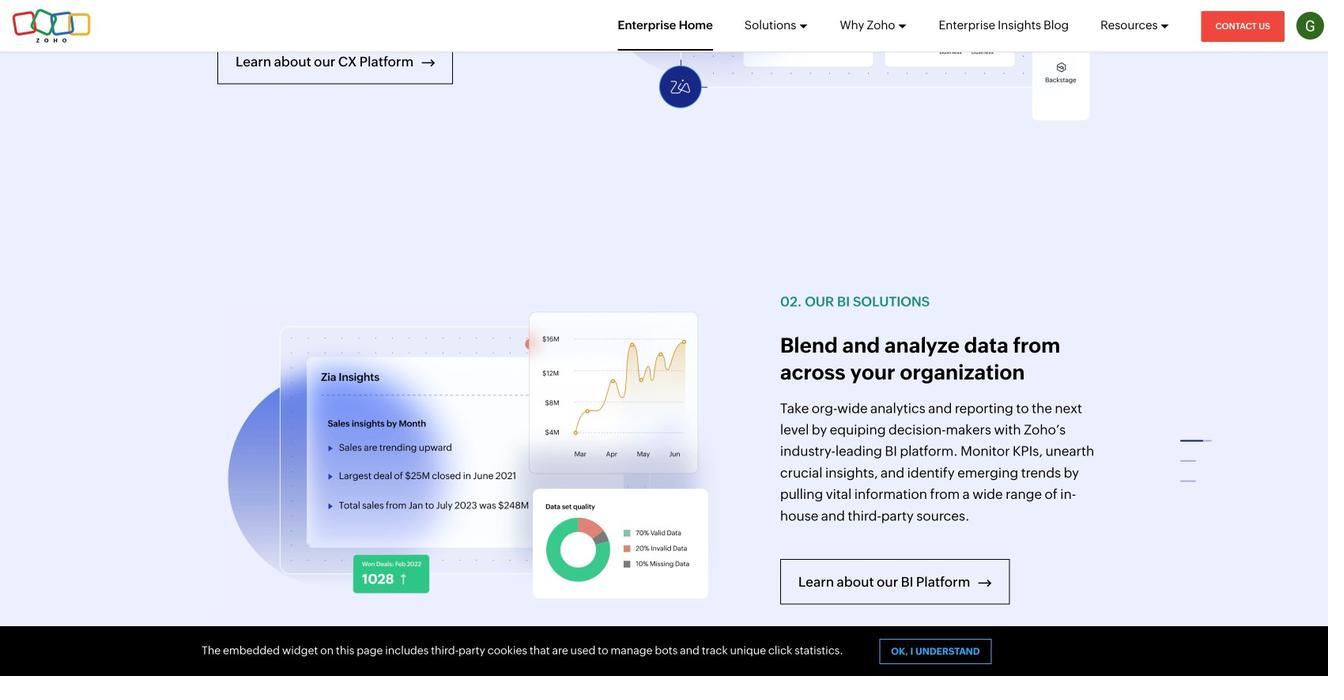 Task type: locate. For each thing, give the bounding box(es) containing it.
tab panel
[[781, 332, 1112, 527]]

our customer solutions image
[[597, 0, 1111, 136]]

gary orlando image
[[1297, 12, 1325, 40]]

tab list
[[1174, 427, 1222, 517]]



Task type: describe. For each thing, give the bounding box(es) containing it.
zoho enterprise logo image
[[12, 8, 91, 43]]

our bi solutions image
[[217, 291, 732, 619]]



Task type: vqa. For each thing, say whether or not it's contained in the screenshot.
'Sign Up For Free' LINK
no



